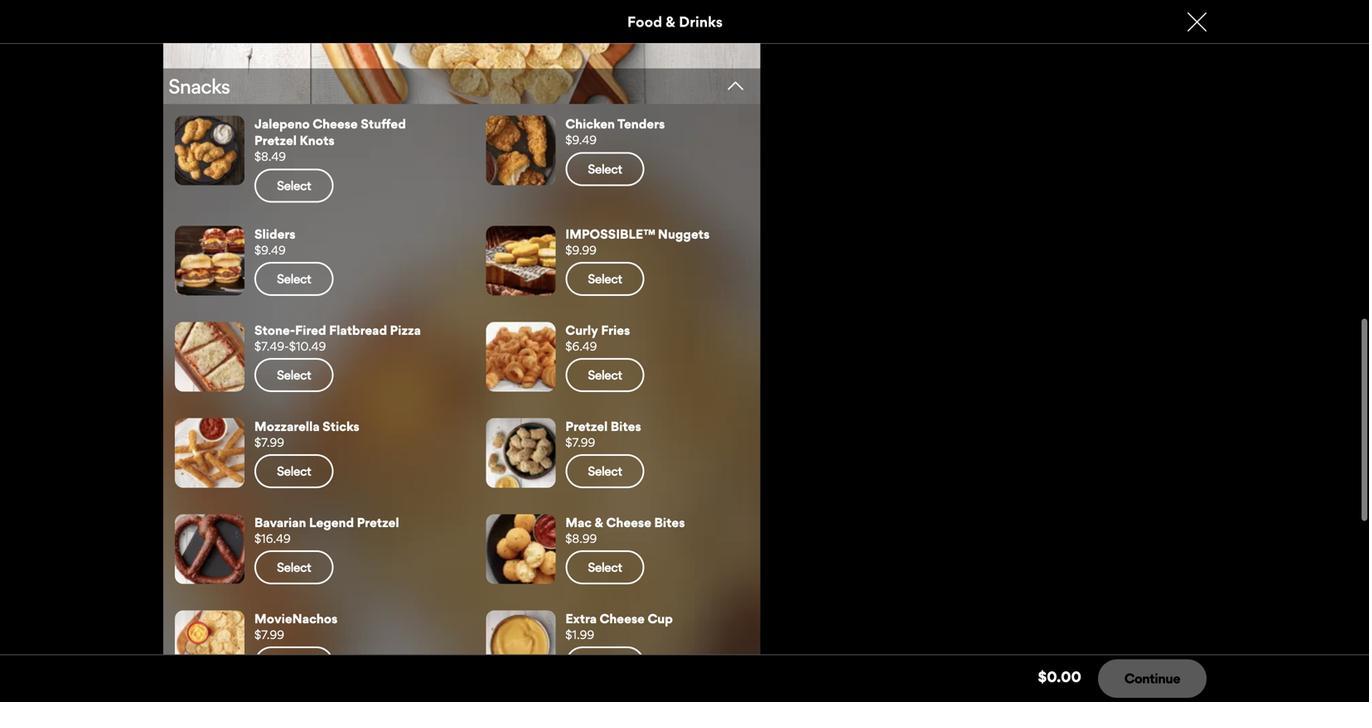 Task type: vqa. For each thing, say whether or not it's contained in the screenshot.
sticks
yes



Task type: locate. For each thing, give the bounding box(es) containing it.
1 horizontal spatial pretzel
[[357, 515, 399, 530]]

select button down $1.99
[[566, 647, 645, 681]]

$7.99 up mac
[[566, 435, 596, 450]]

select button down $10.49 on the left
[[255, 358, 334, 392]]

pizza
[[390, 322, 421, 338]]

extra
[[566, 611, 597, 626]]

select down $8.49
[[277, 178, 311, 193]]

select inside the pretzel bites $7.99 select
[[588, 463, 622, 479]]

1 vertical spatial $9.49
[[255, 243, 286, 257]]

select button down $8.49
[[255, 169, 334, 203]]

select
[[588, 161, 622, 176], [277, 178, 311, 193], [277, 271, 311, 286], [588, 271, 622, 286], [277, 367, 311, 382], [588, 367, 622, 382], [277, 463, 311, 479], [588, 463, 622, 479], [277, 559, 311, 575], [588, 559, 622, 575], [277, 656, 311, 671], [588, 656, 622, 671]]

select inside "movienachos $7.99 select"
[[277, 656, 311, 671]]

mac
[[566, 515, 592, 530]]

cheese up knots
[[313, 116, 358, 132]]

pretzel right legend
[[357, 515, 399, 530]]

sticks
[[323, 418, 360, 434]]

$9.49
[[566, 133, 597, 147], [255, 243, 286, 257]]

mac & cheese bites $8.99
[[566, 515, 685, 546]]

knots
[[300, 133, 335, 148]]

2 vertical spatial cheese
[[600, 611, 645, 626]]

1 vertical spatial pretzel
[[566, 418, 608, 434]]

0 horizontal spatial pretzel
[[255, 133, 297, 148]]

pretzel bites $7.99 select
[[566, 418, 641, 479]]

cheese inside jalepeno cheese stuffed pretzel knots $8.49
[[313, 116, 358, 132]]

pretzel inside jalepeno cheese stuffed pretzel knots $8.49
[[255, 133, 297, 148]]

select inside mozzarella sticks $7.99 select
[[277, 463, 311, 479]]

stuffed
[[361, 116, 406, 132]]

stone-
[[255, 322, 295, 338]]

1 vertical spatial bites
[[655, 515, 685, 530]]

curly
[[566, 322, 598, 338]]

cheese left cup
[[600, 611, 645, 626]]

select button down mozzarella
[[255, 454, 334, 488]]

jalepeno cheese stuffed pretzel knots $8.49
[[255, 116, 406, 164]]

mozzarella sticks $7.99 select
[[255, 418, 360, 479]]

pretzel down $6.49
[[566, 418, 608, 434]]

$7.49-
[[255, 339, 289, 353]]

fired
[[295, 322, 326, 338]]

cheese right &
[[606, 515, 652, 530]]

cheese for stuffed
[[313, 116, 358, 132]]

impossible™
[[566, 226, 655, 241]]

mozzarella
[[255, 418, 320, 434]]

select button for sliders
[[255, 262, 334, 296]]

$9.49 down sliders
[[255, 243, 286, 257]]

1 horizontal spatial bites
[[655, 515, 685, 530]]

0 horizontal spatial bites
[[611, 418, 641, 434]]

select button up &
[[566, 454, 645, 488]]

$8.99
[[566, 531, 597, 546]]

select button for extra
[[566, 647, 645, 681]]

select button down $16.49
[[255, 550, 334, 584]]

select down $1.99
[[588, 656, 622, 671]]

select up &
[[588, 463, 622, 479]]

select button for curly
[[566, 358, 645, 392]]

extra cheese cup $1.99 select
[[566, 611, 673, 671]]

$7.99 inside "movienachos $7.99 select"
[[255, 627, 284, 642]]

sliders $9.49
[[255, 226, 296, 257]]

movienachos
[[255, 611, 338, 626]]

pretzel up $8.49
[[255, 133, 297, 148]]

bites inside mac & cheese bites $8.99
[[655, 515, 685, 530]]

select button down chicken tenders $9.49
[[566, 152, 645, 186]]

0 horizontal spatial $9.49
[[255, 243, 286, 257]]

select button down $6.49
[[566, 358, 645, 392]]

bavarian
[[255, 515, 306, 530]]

$7.99 down the movienachos
[[255, 627, 284, 642]]

&
[[595, 515, 604, 530]]

snacks
[[168, 74, 230, 99]]

select button
[[566, 152, 645, 186], [255, 169, 334, 203], [255, 262, 334, 296], [566, 262, 645, 296], [255, 358, 334, 392], [566, 358, 645, 392], [255, 454, 334, 488], [566, 454, 645, 488], [255, 550, 334, 584], [566, 550, 645, 584], [255, 647, 334, 681], [566, 647, 645, 681]]

select button for bavarian
[[255, 550, 334, 584]]

0 vertical spatial pretzel
[[255, 133, 297, 148]]

1 horizontal spatial $9.49
[[566, 133, 597, 147]]

0 vertical spatial $9.49
[[566, 133, 597, 147]]

$9.49 down chicken
[[566, 133, 597, 147]]

pretzel
[[255, 133, 297, 148], [566, 418, 608, 434], [357, 515, 399, 530]]

fries
[[601, 322, 630, 338]]

0 vertical spatial cheese
[[313, 116, 358, 132]]

2 horizontal spatial pretzel
[[566, 418, 608, 434]]

$9.49 inside sliders $9.49
[[255, 243, 286, 257]]

$6.49
[[566, 339, 597, 353]]

$7.99 down mozzarella
[[255, 435, 284, 450]]

bites
[[611, 418, 641, 434], [655, 515, 685, 530]]

select button for jalepeno
[[255, 169, 334, 203]]

select button down sliders $9.49
[[255, 262, 334, 296]]

click to expand this list image
[[713, 78, 759, 93]]

select down the movienachos
[[277, 656, 311, 671]]

select button for pretzel
[[566, 454, 645, 488]]

0 vertical spatial bites
[[611, 418, 641, 434]]

select down chicken tenders $9.49
[[588, 161, 622, 176]]

pretzel inside the pretzel bites $7.99 select
[[566, 418, 608, 434]]

select down mozzarella
[[277, 463, 311, 479]]

$7.99
[[255, 435, 284, 450], [566, 435, 596, 450], [255, 627, 284, 642]]

select button down $8.99
[[566, 550, 645, 584]]

1 vertical spatial cheese
[[606, 515, 652, 530]]

$7.99 inside the pretzel bites $7.99 select
[[566, 435, 596, 450]]

cheese inside extra cheese cup $1.99 select
[[600, 611, 645, 626]]

$7.99 inside mozzarella sticks $7.99 select
[[255, 435, 284, 450]]

pretzel inside the bavarian legend pretzel $16.49
[[357, 515, 399, 530]]

$9.49 inside chicken tenders $9.49
[[566, 133, 597, 147]]

snacks image image
[[163, 0, 761, 104]]

cup
[[648, 611, 673, 626]]

cheese
[[313, 116, 358, 132], [606, 515, 652, 530], [600, 611, 645, 626]]

select button down $9.99 at the top left
[[566, 262, 645, 296]]

2 vertical spatial pretzel
[[357, 515, 399, 530]]

select down $6.49
[[588, 367, 622, 382]]

select button down the movienachos
[[255, 647, 334, 681]]



Task type: describe. For each thing, give the bounding box(es) containing it.
jalepeno
[[255, 116, 310, 132]]

select inside extra cheese cup $1.99 select
[[588, 656, 622, 671]]

$9.99
[[566, 243, 597, 257]]

tenders
[[618, 116, 665, 132]]

select button for impossible™
[[566, 262, 645, 296]]

movienachos $7.99 select
[[255, 611, 338, 671]]

bavarian legend pretzel $16.49
[[255, 515, 399, 546]]

impossible™ nuggets $9.99
[[566, 226, 710, 257]]

chicken
[[566, 116, 615, 132]]

snacks button
[[163, 0, 761, 108]]

chicken tenders $9.49
[[566, 116, 665, 147]]

$7.99 for pretzel
[[566, 435, 596, 450]]

cheese for cup
[[600, 611, 645, 626]]

select button for mac
[[566, 550, 645, 584]]

stone-fired flatbread pizza $7.49-$10.49
[[255, 322, 421, 353]]

sliders
[[255, 226, 296, 241]]

$16.49
[[255, 531, 291, 546]]

legend
[[309, 515, 354, 530]]

select button for chicken
[[566, 152, 645, 186]]

bites inside the pretzel bites $7.99 select
[[611, 418, 641, 434]]

flatbread
[[329, 322, 387, 338]]

select button for stone-
[[255, 358, 334, 392]]

$0.00
[[1038, 668, 1082, 686]]

$1.99
[[566, 627, 595, 642]]

select button for movienachos
[[255, 647, 334, 681]]

select down $16.49
[[277, 559, 311, 575]]

select down $9.99 at the top left
[[588, 271, 622, 286]]

select down $10.49 on the left
[[277, 367, 311, 382]]

cheese inside mac & cheese bites $8.99
[[606, 515, 652, 530]]

cookie consent banner dialog
[[0, 658, 1370, 702]]

$10.49
[[289, 339, 326, 353]]

select down sliders $9.49
[[277, 271, 311, 286]]

curly fries $6.49
[[566, 322, 630, 353]]

$7.99 for mozzarella
[[255, 435, 284, 450]]

select button for mozzarella
[[255, 454, 334, 488]]

nuggets
[[658, 226, 710, 241]]

select down $8.99
[[588, 559, 622, 575]]

$8.49
[[255, 149, 286, 164]]



